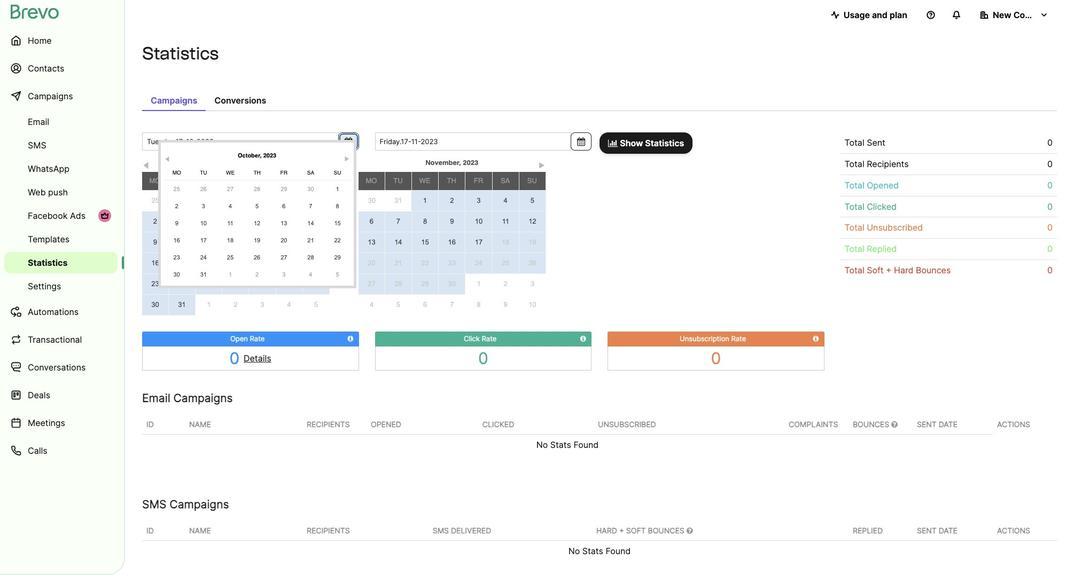 Task type: describe. For each thing, give the bounding box(es) containing it.
0 horizontal spatial 19
[[232, 259, 240, 267]]

mo for 7
[[366, 177, 377, 185]]

2 horizontal spatial 22
[[422, 259, 429, 267]]

statistics link
[[4, 252, 118, 274]]

show statistics button
[[600, 133, 693, 154]]

calls link
[[4, 438, 118, 464]]

1 vertical spatial clicked
[[483, 420, 515, 429]]

facebook ads link
[[4, 205, 118, 227]]

13 link for the october, 2023 link for 31 link to the middle 19 link the "20" link
[[273, 216, 295, 231]]

delivered
[[451, 526, 492, 536]]

new company
[[993, 10, 1054, 20]]

bounces
[[648, 526, 685, 536]]

0 horizontal spatial 20
[[259, 259, 266, 267]]

2 sent from the top
[[918, 526, 937, 536]]

new
[[993, 10, 1012, 20]]

1 vertical spatial unsubscribed
[[598, 420, 656, 429]]

1 horizontal spatial 20
[[281, 237, 287, 244]]

sent
[[867, 137, 886, 148]]

total soft + hard bounces
[[845, 265, 951, 276]]

email campaigns
[[142, 392, 233, 405]]

sms campaigns
[[142, 498, 229, 511]]

settings link
[[4, 276, 118, 297]]

0 horizontal spatial 17
[[178, 259, 186, 267]]

conversations link
[[4, 355, 118, 381]]

automations link
[[4, 299, 118, 325]]

2 horizontal spatial 17
[[475, 238, 483, 247]]

2 horizontal spatial 24
[[475, 259, 483, 267]]

2 horizontal spatial 15
[[422, 238, 429, 247]]

november, 2023 link
[[385, 157, 519, 170]]

2 sent date from the top
[[918, 526, 958, 536]]

3 for '3' link related to the topmost 31 link
[[477, 197, 481, 205]]

no for sms campaigns
[[569, 546, 580, 557]]

2 calendar image from the left
[[578, 137, 586, 146]]

sms delivered
[[433, 526, 492, 536]]

deals link
[[4, 383, 118, 409]]

no stats found for sms campaigns
[[569, 546, 631, 557]]

web push
[[28, 187, 68, 198]]

and
[[873, 10, 888, 20]]

0 horizontal spatial opened
[[371, 420, 402, 429]]

2 date from the top
[[939, 526, 958, 536]]

total for total recipients
[[845, 159, 865, 169]]

rate for open rate
[[250, 335, 265, 343]]

0 horizontal spatial ▶ link
[[343, 153, 351, 163]]

0 vertical spatial 31 link
[[385, 191, 412, 211]]

21 link for the "20" link corresponding to 19 link associated with the bottom 31 link the october, 2023 link
[[276, 253, 302, 274]]

stats for email campaigns
[[551, 440, 572, 451]]

1 horizontal spatial 24
[[200, 255, 207, 261]]

15 for "15" link associated with the october, 2023 link for 31 link to the middle 19 link the "20" link
[[334, 220, 341, 227]]

0 for total sent
[[1048, 137, 1053, 148]]

21 for the october, 2023 link for 31 link to the middle 19 link the "20" link 21 link
[[308, 237, 314, 244]]

0 horizontal spatial 12
[[232, 238, 240, 247]]

2 horizontal spatial 12
[[529, 218, 537, 226]]

conversations
[[28, 363, 86, 373]]

0 for total opened
[[1048, 180, 1053, 191]]

0 horizontal spatial fr
[[258, 177, 267, 185]]

plan
[[890, 10, 908, 20]]

23 for the october, 2023 link for 31 link to the middle 19 link the "20" link 21 link
[[174, 255, 180, 261]]

total sent
[[845, 137, 886, 148]]

15 link for the october, 2023 link for 31 link to the middle 19 link the "20" link
[[326, 216, 349, 231]]

fr for 7
[[474, 177, 483, 185]]

transactional
[[28, 335, 82, 345]]

1 horizontal spatial opened
[[867, 180, 899, 191]]

unsubscription
[[680, 335, 730, 343]]

ads
[[70, 211, 86, 221]]

1 horizontal spatial 22
[[334, 237, 341, 244]]

0 horizontal spatial campaigns link
[[4, 83, 118, 109]]

1 sent date from the top
[[918, 420, 958, 429]]

sms link
[[4, 135, 118, 156]]

◀ link for the bottom 31 link the october, 2023 link
[[142, 160, 150, 170]]

2 horizontal spatial 13
[[368, 238, 376, 247]]

1 horizontal spatial 12
[[254, 220, 261, 227]]

deals
[[28, 390, 50, 401]]

found for email campaigns
[[574, 440, 599, 451]]

calls
[[28, 446, 47, 457]]

automations
[[28, 307, 79, 318]]

1 calendar image from the left
[[345, 137, 353, 146]]

0 horizontal spatial sa
[[284, 177, 294, 185]]

1 horizontal spatial 19
[[254, 237, 261, 244]]

1 horizontal spatial +
[[887, 265, 892, 276]]

16 for the bottom 31 link the october, 2023 link
[[151, 259, 159, 267]]

sms for sms
[[28, 140, 46, 151]]

3 link for 31 link to the middle
[[273, 267, 295, 282]]

no stats found for email campaigns
[[537, 440, 599, 451]]

statistics inside button
[[646, 138, 685, 149]]

whatsapp
[[28, 164, 70, 174]]

bar chart image
[[608, 139, 618, 148]]

12 link for the "20" link corresponding to 19 link associated with the bottom 31 link the october, 2023 link's "15" link
[[223, 233, 249, 253]]

total recipients
[[845, 159, 909, 169]]

october, 2023 link for 31 link to the middle
[[190, 150, 324, 163]]

0 horizontal spatial su
[[311, 177, 321, 185]]

1 horizontal spatial hard
[[895, 265, 914, 276]]

1 horizontal spatial 13
[[281, 220, 287, 227]]

new company button
[[972, 4, 1058, 26]]

show statistics
[[618, 138, 685, 149]]

1 horizontal spatial bounces
[[917, 265, 951, 276]]

18 for the october, 2023 link for 31 link to the middle
[[227, 237, 234, 244]]

1 horizontal spatial 14
[[308, 220, 314, 227]]

0 for total recipients
[[1048, 159, 1053, 169]]

1 date from the top
[[939, 420, 958, 429]]

2 horizontal spatial 19
[[529, 238, 537, 247]]

2 horizontal spatial 14
[[395, 238, 402, 247]]

templates
[[28, 234, 70, 245]]

name for email campaigns
[[189, 420, 211, 429]]

su for 1
[[528, 177, 537, 185]]

tu for 3
[[200, 170, 207, 176]]

1 horizontal spatial ▶ link
[[538, 160, 546, 170]]

october, 2023
[[213, 159, 258, 167]]

0 horizontal spatial 14
[[285, 238, 293, 247]]

push
[[48, 187, 68, 198]]

open
[[230, 335, 248, 343]]

meetings
[[28, 418, 65, 429]]

rate for click rate
[[482, 335, 497, 343]]

21 link for the october, 2023 link for 31 link to the middle 19 link the "20" link
[[300, 233, 322, 248]]

open rate
[[230, 335, 265, 343]]

total clicked
[[845, 201, 897, 212]]

2 vertical spatial 31 link
[[169, 295, 195, 315]]

usage and plan button
[[823, 4, 916, 26]]

1 vertical spatial replied
[[853, 526, 883, 536]]

2 horizontal spatial 23
[[448, 259, 456, 267]]

0 horizontal spatial 24
[[178, 280, 186, 288]]

total opened
[[845, 180, 899, 191]]

contacts link
[[4, 56, 118, 81]]

3 link for the bottom 31 link
[[249, 295, 276, 316]]

email for email campaigns
[[142, 392, 170, 405]]

2 horizontal spatial 18
[[502, 238, 510, 247]]

20 link for 19 link associated with the bottom 31 link the october, 2023 link
[[249, 253, 276, 274]]

◀ for 31 link to the middle
[[165, 156, 170, 163]]

stats for sms campaigns
[[583, 546, 604, 557]]

0 vertical spatial recipients
[[867, 159, 909, 169]]

12 link for "15" link associated with the october, 2023 link for 31 link to the middle 19 link the "20" link
[[246, 216, 269, 231]]

0 horizontal spatial +
[[620, 526, 624, 536]]

▶ for november, 2023 ▶
[[539, 162, 545, 170]]

2 vertical spatial 31
[[178, 301, 186, 309]]

1 horizontal spatial 17
[[200, 237, 207, 244]]

1 vertical spatial 31 link
[[192, 267, 215, 282]]

0 horizontal spatial we
[[203, 177, 214, 185]]

meetings link
[[4, 411, 118, 436]]

contacts
[[28, 63, 64, 74]]

found for sms campaigns
[[606, 546, 631, 557]]

1 horizontal spatial campaigns link
[[142, 90, 206, 111]]

november, 2023 ▶
[[426, 159, 545, 170]]

total for total sent
[[845, 137, 865, 148]]

facebook ads
[[28, 211, 86, 221]]

company
[[1014, 10, 1054, 20]]

0 horizontal spatial 22
[[312, 259, 320, 267]]

To text field
[[375, 133, 572, 151]]

0 for total unsubscribed
[[1048, 223, 1053, 233]]

2 horizontal spatial 11
[[502, 218, 510, 226]]

From text field
[[142, 133, 339, 151]]

2023 for october, 2023
[[243, 159, 258, 167]]

complaints
[[789, 420, 839, 429]]



Task type: vqa. For each thing, say whether or not it's contained in the screenshot.


Task type: locate. For each thing, give the bounding box(es) containing it.
id for email campaigns
[[147, 420, 154, 429]]

total down total sent
[[845, 159, 865, 169]]

31
[[395, 197, 402, 205], [200, 272, 207, 278], [178, 301, 186, 309]]

name down sms campaigns
[[189, 526, 211, 536]]

0 horizontal spatial 23
[[151, 280, 159, 288]]

rate for unsubscription rate
[[732, 335, 747, 343]]

2023 inside october, 2023 ▶
[[263, 152, 277, 159]]

total for total soft + hard bounces
[[845, 265, 865, 276]]

0 horizontal spatial ◀
[[143, 162, 150, 170]]

25 link
[[166, 182, 188, 197], [142, 191, 169, 211], [219, 250, 242, 265], [493, 253, 519, 274], [196, 274, 222, 295]]

0 horizontal spatial 18
[[205, 259, 213, 267]]

31 link
[[385, 191, 412, 211], [192, 267, 215, 282], [169, 295, 195, 315]]

1 vertical spatial statistics
[[646, 138, 685, 149]]

0 vertical spatial hard
[[895, 265, 914, 276]]

23 for 21 link associated with the "20" link corresponding to 19 link associated with the bottom 31 link the october, 2023 link
[[151, 280, 159, 288]]

sms for sms delivered
[[433, 526, 449, 536]]

1 horizontal spatial sms
[[142, 498, 167, 511]]

0 vertical spatial sms
[[28, 140, 46, 151]]

usage
[[844, 10, 870, 20]]

id down sms campaigns
[[147, 526, 154, 536]]

0 vertical spatial replied
[[867, 244, 897, 255]]

0 for total soft + hard bounces
[[1048, 265, 1053, 276]]

1 vertical spatial +
[[620, 526, 624, 536]]

0 details
[[230, 349, 272, 368]]

name down email campaigns
[[189, 420, 211, 429]]

30 link
[[300, 182, 322, 197], [276, 191, 303, 211], [359, 191, 385, 211], [166, 267, 188, 282], [439, 274, 465, 295], [142, 295, 168, 315]]

8 link
[[326, 199, 349, 214], [303, 212, 329, 232], [412, 212, 439, 232], [466, 295, 492, 315]]

info circle image
[[581, 336, 587, 343], [813, 336, 819, 343]]

8
[[336, 203, 339, 210], [314, 218, 318, 226], [423, 218, 427, 226], [477, 301, 481, 309]]

19 link for the bottom 31 link the october, 2023 link
[[223, 253, 249, 274]]

◀ for the bottom 31 link
[[143, 162, 150, 170]]

1 vertical spatial 31
[[200, 272, 207, 278]]

6
[[282, 203, 286, 210], [261, 217, 264, 226], [370, 217, 374, 226], [423, 301, 427, 309]]

2 horizontal spatial 16
[[448, 238, 456, 247]]

replied
[[867, 244, 897, 255], [853, 526, 883, 536]]

24 link
[[192, 250, 215, 265], [466, 253, 492, 274], [169, 274, 195, 295]]

1 horizontal spatial found
[[606, 546, 631, 557]]

1 total from the top
[[845, 137, 865, 148]]

1 horizontal spatial we
[[226, 170, 235, 176]]

home link
[[4, 28, 118, 53]]

left___rvooi image
[[101, 212, 109, 220]]

3 rate from the left
[[732, 335, 747, 343]]

1 vertical spatial name
[[189, 526, 211, 536]]

13 link
[[273, 216, 295, 231], [249, 233, 276, 253], [359, 233, 385, 253]]

total down total opened
[[845, 201, 865, 212]]

settings
[[28, 281, 61, 292]]

19
[[254, 237, 261, 244], [529, 238, 537, 247], [232, 259, 240, 267]]

fr down november, 2023 ▶
[[474, 177, 483, 185]]

1 horizontal spatial 21
[[308, 237, 314, 244]]

0 horizontal spatial th
[[231, 177, 240, 185]]

october,
[[238, 152, 262, 159], [213, 159, 241, 167]]

1 vertical spatial bounces
[[853, 420, 892, 429]]

0 vertical spatial no stats found
[[537, 440, 599, 451]]

2 horizontal spatial 31
[[395, 197, 402, 205]]

◀ link for the october, 2023 link for 31 link to the middle
[[163, 153, 171, 163]]

no for email campaigns
[[537, 440, 548, 451]]

conversions
[[215, 95, 266, 106]]

22 link
[[326, 233, 349, 248], [303, 253, 329, 274], [412, 253, 439, 274]]

1 horizontal spatial rate
[[482, 335, 497, 343]]

2 horizontal spatial 20
[[368, 259, 376, 267]]

11 for the october, 2023 link for 31 link to the middle
[[227, 220, 234, 227]]

1 horizontal spatial 2023
[[263, 152, 277, 159]]

2023 inside november, 2023 ▶
[[463, 159, 479, 167]]

2 name from the top
[[189, 526, 211, 536]]

email inside email 'link'
[[28, 117, 49, 127]]

0 vertical spatial found
[[574, 440, 599, 451]]

3 total from the top
[[845, 180, 865, 191]]

hard  + soft bounces
[[597, 526, 687, 536]]

4
[[504, 197, 508, 205], [229, 203, 232, 210], [207, 217, 211, 226], [309, 272, 313, 278], [370, 301, 374, 309], [287, 301, 291, 309]]

1 horizontal spatial soft
[[867, 265, 884, 276]]

recipients
[[867, 159, 909, 169], [307, 420, 350, 429], [307, 526, 350, 536]]

20 link for the october, 2023 link for 31 link to the middle 19 link
[[273, 233, 295, 248]]

1 actions from the top
[[998, 420, 1031, 429]]

unsubscription rate
[[680, 335, 747, 343]]

1 horizontal spatial mo
[[173, 170, 181, 176]]

home
[[28, 35, 52, 46]]

rate right open
[[250, 335, 265, 343]]

0 horizontal spatial ▶
[[345, 156, 349, 163]]

0 vertical spatial bounces
[[917, 265, 951, 276]]

web
[[28, 187, 46, 198]]

▶ inside november, 2023 ▶
[[539, 162, 545, 170]]

+ left bounces
[[620, 526, 624, 536]]

2 vertical spatial statistics
[[28, 258, 68, 268]]

2023 for october, 2023 ▶
[[263, 152, 277, 159]]

recipients for email campaigns
[[307, 420, 350, 429]]

0 horizontal spatial rate
[[250, 335, 265, 343]]

we
[[226, 170, 235, 176], [203, 177, 214, 185], [420, 177, 431, 185]]

1 horizontal spatial 31
[[200, 272, 207, 278]]

1 horizontal spatial 15
[[334, 220, 341, 227]]

1 horizontal spatial statistics
[[142, 43, 219, 64]]

mo for 3
[[173, 170, 181, 176]]

0 horizontal spatial bounces
[[853, 420, 892, 429]]

0 vertical spatial 31
[[395, 197, 402, 205]]

2 horizontal spatial rate
[[732, 335, 747, 343]]

fr
[[281, 170, 288, 176], [258, 177, 267, 185], [474, 177, 483, 185]]

1 horizontal spatial email
[[142, 392, 170, 405]]

20
[[281, 237, 287, 244], [259, 259, 266, 267], [368, 259, 376, 267]]

18 link
[[493, 233, 519, 253], [219, 233, 242, 248], [196, 253, 222, 274]]

19 link
[[520, 233, 546, 253], [246, 233, 269, 248], [223, 253, 249, 274]]

mo
[[173, 170, 181, 176], [149, 177, 161, 185], [366, 177, 377, 185]]

10
[[475, 218, 483, 226], [200, 220, 207, 227], [178, 238, 186, 247], [529, 301, 537, 309]]

we for 7
[[420, 177, 431, 185]]

total for total clicked
[[845, 201, 865, 212]]

5 link
[[520, 191, 546, 211], [246, 199, 269, 214], [223, 212, 249, 232], [326, 267, 349, 282], [385, 295, 412, 315], [303, 295, 330, 316]]

info circle image
[[348, 336, 354, 343]]

2023 for november, 2023 ▶
[[463, 159, 479, 167]]

email link
[[4, 111, 118, 133]]

0 horizontal spatial unsubscribed
[[598, 420, 656, 429]]

18 for the bottom 31 link the october, 2023 link
[[205, 259, 213, 267]]

october, inside october, 2023 ▶
[[238, 152, 262, 159]]

1 link
[[326, 182, 349, 197], [412, 191, 439, 211], [219, 267, 242, 282], [466, 274, 492, 295], [196, 295, 222, 316]]

id down email campaigns
[[147, 420, 154, 429]]

soft left bounces
[[627, 526, 646, 536]]

email
[[28, 117, 49, 127], [142, 392, 170, 405]]

1 horizontal spatial ▶
[[539, 162, 545, 170]]

th for 7
[[447, 177, 457, 185]]

email for email
[[28, 117, 49, 127]]

1 vertical spatial email
[[142, 392, 170, 405]]

1 horizontal spatial 11
[[227, 220, 234, 227]]

1 horizontal spatial unsubscribed
[[867, 223, 924, 233]]

10 link
[[466, 212, 492, 232], [192, 216, 215, 231], [169, 233, 195, 253], [519, 295, 546, 315]]

0 horizontal spatial 13
[[259, 238, 266, 247]]

rate
[[250, 335, 265, 343], [482, 335, 497, 343], [732, 335, 747, 343]]

fr for 3
[[281, 170, 288, 176]]

2023
[[263, 152, 277, 159], [243, 159, 258, 167], [463, 159, 479, 167]]

1 vertical spatial opened
[[371, 420, 402, 429]]

fr down october, 2023
[[258, 177, 267, 185]]

5 total from the top
[[845, 223, 865, 233]]

info circle image for click rate
[[581, 336, 587, 343]]

total unsubscribed
[[845, 223, 924, 233]]

14
[[308, 220, 314, 227], [285, 238, 293, 247], [395, 238, 402, 247]]

19 link for the october, 2023 link for 31 link to the middle
[[246, 233, 269, 248]]

0 horizontal spatial found
[[574, 440, 599, 451]]

conversions link
[[206, 90, 275, 111]]

3 link for the topmost 31 link
[[466, 191, 492, 211]]

2 horizontal spatial th
[[447, 177, 457, 185]]

1 horizontal spatial sa
[[307, 170, 314, 176]]

total for total unsubscribed
[[845, 223, 865, 233]]

0 horizontal spatial no
[[537, 440, 548, 451]]

0 horizontal spatial tu
[[177, 177, 186, 185]]

1 horizontal spatial tu
[[200, 170, 207, 176]]

october, 2023 ▶
[[238, 152, 349, 163]]

13 link for the "20" link corresponding to 19 link associated with the bottom 31 link the october, 2023 link
[[249, 233, 276, 253]]

clicked
[[867, 201, 897, 212], [483, 420, 515, 429]]

0 vertical spatial email
[[28, 117, 49, 127]]

3
[[477, 197, 481, 205], [202, 203, 205, 210], [282, 272, 286, 278], [531, 280, 535, 288], [261, 301, 264, 309]]

7 total from the top
[[845, 265, 865, 276]]

sa for 1
[[501, 177, 510, 185]]

14 link
[[300, 216, 322, 231], [276, 233, 302, 253], [385, 233, 412, 253]]

october, 2023 link for the bottom 31 link
[[169, 157, 303, 170]]

total down total clicked
[[845, 223, 865, 233]]

11 for the bottom 31 link the october, 2023 link
[[205, 238, 212, 247]]

whatsapp link
[[4, 158, 118, 180]]

1 sent from the top
[[918, 420, 937, 429]]

3 for the bottom 31 link's '3' link
[[261, 301, 264, 309]]

sa for 27
[[307, 170, 314, 176]]

1 horizontal spatial su
[[334, 170, 341, 176]]

2
[[450, 197, 454, 205], [175, 203, 178, 210], [153, 217, 157, 226], [256, 272, 259, 278], [504, 280, 508, 288], [234, 301, 238, 309]]

0 for total replied
[[1048, 244, 1053, 255]]

total down total unsubscribed
[[845, 244, 865, 255]]

2 horizontal spatial fr
[[474, 177, 483, 185]]

2 rate from the left
[[482, 335, 497, 343]]

tu for 7
[[394, 177, 403, 185]]

2 vertical spatial sms
[[433, 526, 449, 536]]

0 for total clicked
[[1048, 201, 1053, 212]]

0 vertical spatial id
[[147, 420, 154, 429]]

details
[[244, 353, 272, 364]]

statistics
[[142, 43, 219, 64], [646, 138, 685, 149], [28, 258, 68, 268]]

rate right click
[[482, 335, 497, 343]]

1 horizontal spatial th
[[254, 170, 261, 176]]

0 horizontal spatial mo
[[149, 177, 161, 185]]

november,
[[426, 159, 461, 167]]

2 horizontal spatial su
[[528, 177, 537, 185]]

0 horizontal spatial info circle image
[[581, 336, 587, 343]]

sa
[[307, 170, 314, 176], [284, 177, 294, 185], [501, 177, 510, 185]]

1 horizontal spatial clicked
[[867, 201, 897, 212]]

15 link for the "20" link corresponding to 19 link associated with the bottom 31 link the october, 2023 link
[[303, 233, 329, 253]]

info circle image for unsubscription rate
[[813, 336, 819, 343]]

transactional link
[[4, 327, 118, 353]]

3 link
[[466, 191, 492, 211], [192, 199, 215, 214], [273, 267, 295, 282], [519, 274, 546, 295], [249, 295, 276, 316]]

0 vertical spatial statistics
[[142, 43, 219, 64]]

+ down 'total replied'
[[887, 265, 892, 276]]

0 horizontal spatial soft
[[627, 526, 646, 536]]

sms for sms campaigns
[[142, 498, 167, 511]]

2 total from the top
[[845, 159, 865, 169]]

we for 3
[[226, 170, 235, 176]]

total for total opened
[[845, 180, 865, 191]]

26 link
[[192, 182, 215, 197], [169, 191, 195, 211], [246, 250, 269, 265], [520, 253, 546, 274], [223, 274, 249, 295]]

october, for october, 2023 ▶
[[238, 152, 262, 159]]

october, for october, 2023
[[213, 159, 241, 167]]

calendar image
[[345, 137, 353, 146], [578, 137, 586, 146]]

templates link
[[4, 229, 118, 250]]

total left sent
[[845, 137, 865, 148]]

0 horizontal spatial 21
[[285, 259, 293, 267]]

0 vertical spatial clicked
[[867, 201, 897, 212]]

campaigns link
[[4, 83, 118, 109], [142, 90, 206, 111]]

0 horizontal spatial hard
[[597, 526, 617, 536]]

show
[[620, 138, 643, 149]]

1 vertical spatial actions
[[998, 526, 1031, 536]]

▶ for october, 2023 ▶
[[345, 156, 349, 163]]

2 horizontal spatial 21
[[395, 259, 402, 267]]

6 total from the top
[[845, 244, 865, 255]]

28 link
[[246, 182, 269, 197], [222, 191, 249, 211], [300, 250, 322, 265], [276, 274, 302, 295], [385, 274, 412, 295]]

1 horizontal spatial ◀ link
[[163, 153, 171, 163]]

4 link
[[493, 191, 519, 211], [219, 199, 242, 214], [196, 212, 222, 232], [300, 267, 322, 282], [359, 295, 385, 315], [276, 295, 303, 316]]

web push link
[[4, 182, 118, 203]]

th for 3
[[254, 170, 261, 176]]

1 horizontal spatial 16
[[174, 237, 180, 244]]

total for total replied
[[845, 244, 865, 255]]

17 link
[[466, 233, 492, 253], [192, 233, 215, 248], [169, 253, 195, 274]]

1 vertical spatial no stats found
[[569, 546, 631, 557]]

7
[[309, 203, 313, 210], [287, 217, 291, 226], [397, 217, 400, 226], [450, 301, 454, 309]]

2 info circle image from the left
[[813, 336, 819, 343]]

2 id from the top
[[147, 526, 154, 536]]

1 id from the top
[[147, 420, 154, 429]]

4 total from the top
[[845, 201, 865, 212]]

2 horizontal spatial statistics
[[646, 138, 685, 149]]

october, 2023 link
[[190, 150, 324, 163], [169, 157, 303, 170]]

su for 27
[[334, 170, 341, 176]]

sms
[[28, 140, 46, 151], [142, 498, 167, 511], [433, 526, 449, 536]]

3 for '3' link corresponding to 31 link to the middle
[[282, 272, 286, 278]]

total down 'total replied'
[[845, 265, 865, 276]]

1 vertical spatial no
[[569, 546, 580, 557]]

16 for the october, 2023 link for 31 link to the middle
[[174, 237, 180, 244]]

no
[[537, 440, 548, 451], [569, 546, 580, 557]]

0 horizontal spatial 15
[[312, 238, 320, 247]]

25
[[174, 186, 180, 192], [152, 197, 159, 205], [227, 255, 234, 261], [502, 259, 510, 267], [205, 280, 213, 288]]

total up total clicked
[[845, 180, 865, 191]]

12
[[529, 218, 537, 226], [254, 220, 261, 227], [232, 238, 240, 247]]

18
[[227, 237, 234, 244], [502, 238, 510, 247], [205, 259, 213, 267]]

0 horizontal spatial 11
[[205, 238, 212, 247]]

20 link
[[273, 233, 295, 248], [249, 253, 276, 274], [359, 253, 385, 274]]

1 rate from the left
[[250, 335, 265, 343]]

soft down 'total replied'
[[867, 265, 884, 276]]

0 vertical spatial +
[[887, 265, 892, 276]]

rate right unsubscription
[[732, 335, 747, 343]]

1 name from the top
[[189, 420, 211, 429]]

5
[[531, 197, 535, 205], [256, 203, 259, 210], [234, 217, 238, 226], [336, 272, 339, 278], [397, 301, 400, 309], [314, 301, 318, 309]]

id for sms campaigns
[[147, 526, 154, 536]]

15 link
[[326, 216, 349, 231], [303, 233, 329, 253], [412, 233, 439, 253]]

2 horizontal spatial tu
[[394, 177, 403, 185]]

2 actions from the top
[[998, 526, 1031, 536]]

click
[[464, 335, 480, 343]]

0 horizontal spatial statistics
[[28, 258, 68, 268]]

usage and plan
[[844, 10, 908, 20]]

click rate
[[464, 335, 497, 343]]

recipients for sms campaigns
[[307, 526, 350, 536]]

fr down october, 2023 ▶
[[281, 170, 288, 176]]

1 horizontal spatial no
[[569, 546, 580, 557]]

1 info circle image from the left
[[581, 336, 587, 343]]

name for sms campaigns
[[189, 526, 211, 536]]

total replied
[[845, 244, 897, 255]]

actions
[[998, 420, 1031, 429], [998, 526, 1031, 536]]

facebook
[[28, 211, 68, 221]]

30
[[308, 186, 314, 192], [285, 197, 293, 205], [368, 197, 376, 205], [174, 272, 180, 278], [448, 280, 456, 288], [151, 301, 159, 309]]

0 vertical spatial name
[[189, 420, 211, 429]]

▶ inside october, 2023 ▶
[[345, 156, 349, 163]]

0 horizontal spatial 31
[[178, 301, 186, 309]]

1 vertical spatial soft
[[627, 526, 646, 536]]

15 for the "20" link corresponding to 19 link associated with the bottom 31 link the october, 2023 link's "15" link
[[312, 238, 320, 247]]

21 for 21 link associated with the "20" link corresponding to 19 link associated with the bottom 31 link the october, 2023 link
[[285, 259, 293, 267]]



